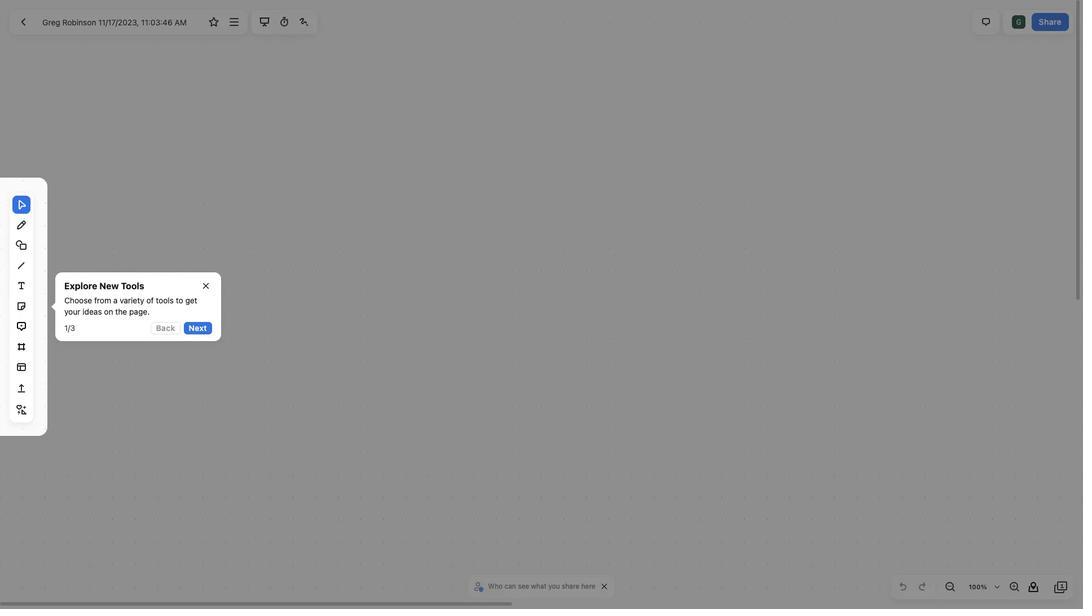 Task type: vqa. For each thing, say whether or not it's contained in the screenshot.
the My
no



Task type: locate. For each thing, give the bounding box(es) containing it.
timer image
[[278, 15, 291, 29]]

page.
[[129, 307, 150, 317]]

explore new tools
[[64, 281, 144, 291]]

new
[[99, 281, 119, 291]]

a
[[113, 296, 118, 305]]

present image
[[258, 15, 271, 29]]

3
[[70, 323, 75, 333]]

explore new tools element
[[64, 279, 144, 293]]

%
[[981, 584, 988, 591]]

here
[[582, 582, 596, 591]]

share button
[[1032, 13, 1069, 31]]

explore new tools tooltip
[[47, 273, 221, 341]]

choose from a variety of tools to get your ideas on the page.
[[64, 296, 197, 317]]

tools
[[121, 281, 144, 291]]

who can see what you share here
[[488, 582, 596, 591]]

on
[[104, 307, 113, 317]]

what
[[531, 582, 547, 591]]

zoom out image
[[944, 581, 957, 594]]

templates image
[[15, 361, 28, 374]]

from
[[94, 296, 111, 305]]

star this whiteboard image
[[207, 15, 221, 29]]

choose from a variety of tools to get your ideas on the page. element
[[64, 295, 212, 318]]

of
[[146, 296, 154, 305]]

see
[[518, 582, 529, 591]]

choose
[[64, 296, 92, 305]]

/
[[68, 323, 70, 333]]

1 / 3
[[64, 323, 75, 333]]



Task type: describe. For each thing, give the bounding box(es) containing it.
Document name text field
[[34, 13, 203, 31]]

100 %
[[969, 584, 988, 591]]

more options image
[[227, 15, 241, 29]]

share
[[1039, 17, 1062, 26]]

to
[[176, 296, 183, 305]]

who can see what you share here button
[[472, 578, 599, 595]]

comment panel image
[[980, 15, 993, 29]]

tools
[[156, 296, 174, 305]]

pages image
[[1055, 581, 1068, 594]]

1
[[64, 323, 68, 333]]

variety
[[120, 296, 144, 305]]

your
[[64, 307, 80, 317]]

can
[[505, 582, 516, 591]]

share
[[562, 582, 580, 591]]

zoom in image
[[1008, 581, 1021, 594]]

explore
[[64, 281, 97, 291]]

more tools image
[[15, 403, 28, 417]]

100
[[969, 584, 981, 591]]

ideas
[[83, 307, 102, 317]]

upload pdfs and images image
[[15, 382, 28, 396]]

you
[[549, 582, 560, 591]]

dashboard image
[[16, 15, 30, 29]]

laser image
[[297, 15, 311, 29]]

who
[[488, 582, 503, 591]]

get
[[185, 296, 197, 305]]

next button
[[184, 322, 212, 335]]

the
[[115, 307, 127, 317]]

next
[[189, 323, 207, 333]]



